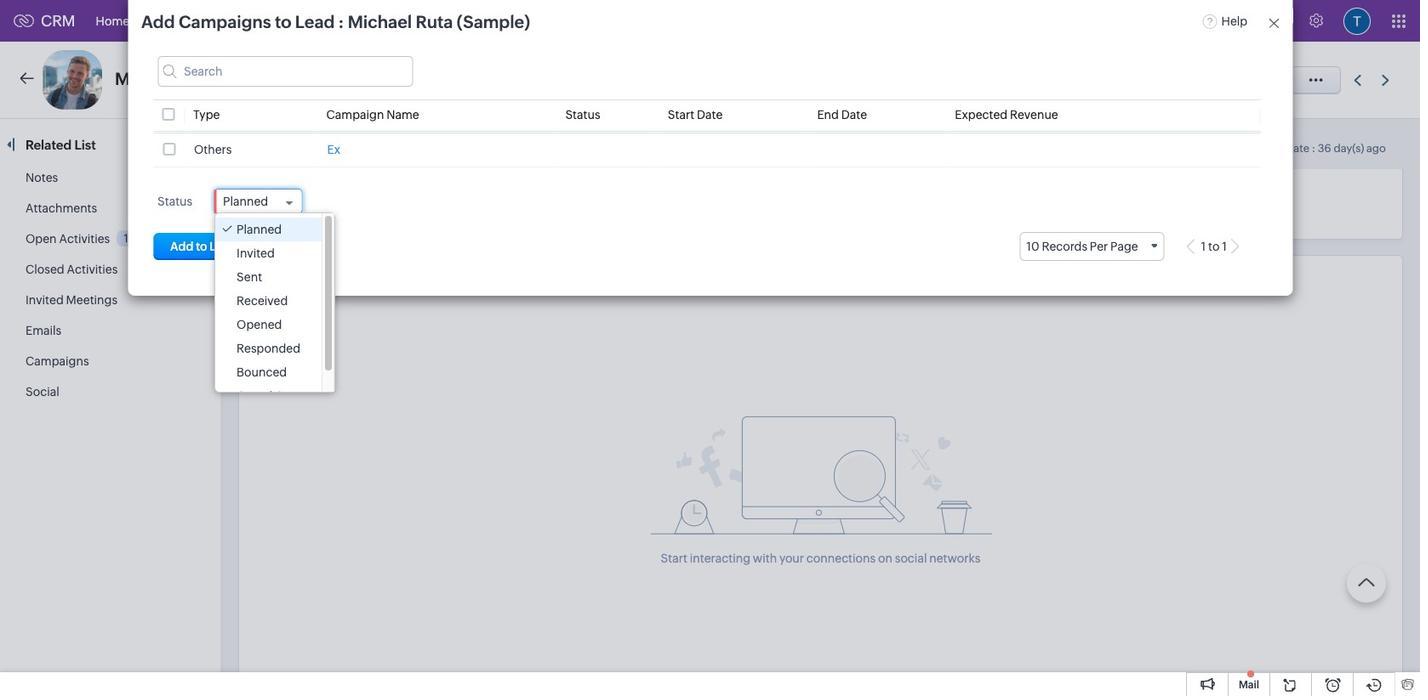 Task type: vqa. For each thing, say whether or not it's contained in the screenshot.
top Account Name
no



Task type: describe. For each thing, give the bounding box(es) containing it.
36
[[1318, 142, 1331, 155]]

planned inside field
[[223, 195, 268, 208]]

Planned field
[[215, 190, 301, 214]]

start interacting with your connections on social networks
[[661, 552, 981, 566]]

add campaigns to lead  :  michael ruta (sample)
[[141, 12, 530, 31]]

buckley
[[338, 73, 385, 88]]

mr. michael ruta (sample) - buckley miller & wright
[[115, 69, 476, 88]]

your
[[779, 552, 804, 566]]

notes
[[26, 171, 58, 185]]

end date
[[817, 108, 867, 122]]

lead
[[295, 12, 335, 31]]

responded
[[237, 342, 300, 356]]

add
[[141, 12, 175, 31]]

1 horizontal spatial (sample)
[[457, 12, 530, 31]]

attachments
[[26, 202, 97, 215]]

per
[[1090, 240, 1108, 254]]

leads link
[[143, 0, 203, 41]]

open
[[26, 232, 57, 246]]

expected revenue
[[955, 108, 1058, 122]]

expected revenue link
[[955, 108, 1058, 122]]

1 to 1
[[1201, 240, 1227, 254]]

social link
[[26, 385, 59, 399]]

crm link
[[14, 12, 75, 30]]

interacting
[[690, 552, 751, 566]]

notes link
[[26, 171, 58, 185]]

1 horizontal spatial social
[[256, 264, 293, 278]]

ago
[[1366, 142, 1386, 155]]

end
[[817, 108, 839, 122]]

0 horizontal spatial social
[[26, 385, 59, 399]]

opted
[[237, 390, 272, 403]]

accounts
[[294, 14, 347, 28]]

start date
[[668, 108, 723, 122]]

status link
[[565, 108, 600, 122]]

open activities
[[26, 232, 110, 246]]

1 vertical spatial michael
[[146, 69, 210, 88]]

invited for invited meetings
[[26, 294, 64, 307]]

1 vertical spatial planned
[[237, 223, 282, 237]]

expected
[[955, 108, 1008, 122]]

closed activities link
[[26, 263, 118, 277]]

invited meetings link
[[26, 294, 117, 307]]

update
[[1272, 142, 1310, 155]]

1 horizontal spatial status
[[565, 108, 600, 122]]

open activities link
[[26, 232, 110, 246]]

help link
[[1203, 14, 1248, 28]]

last update : 36 day(s) ago
[[1249, 142, 1386, 155]]

tasks
[[432, 14, 462, 28]]

next record image
[[1382, 74, 1393, 86]]

ex link
[[327, 143, 340, 157]]

1 vertical spatial (sample)
[[255, 69, 328, 88]]

campaign name
[[326, 108, 419, 122]]

campaign name link
[[326, 108, 419, 122]]

name
[[386, 108, 419, 122]]

previous record image
[[1354, 74, 1361, 86]]

1 for 1 to 1
[[1201, 240, 1206, 254]]

ex
[[327, 143, 340, 157]]

no records found
[[256, 187, 352, 200]]

contacts link
[[203, 0, 281, 41]]

search image
[[1205, 14, 1219, 28]]

1 horizontal spatial campaigns
[[179, 12, 271, 31]]

opened
[[237, 318, 282, 332]]

invited for invited
[[237, 247, 275, 260]]

others
[[194, 143, 232, 157]]

bounced
[[237, 366, 287, 379]]

no
[[256, 187, 272, 200]]

opted out
[[237, 390, 296, 403]]

start for start interacting with your connections on social networks
[[661, 552, 687, 566]]

10 records
[[1026, 240, 1087, 254]]

type link
[[193, 108, 220, 122]]



Task type: locate. For each thing, give the bounding box(es) containing it.
planned
[[223, 195, 268, 208], [237, 223, 282, 237]]

1 horizontal spatial :
[[1312, 142, 1316, 155]]

start
[[668, 108, 694, 122], [661, 552, 687, 566]]

0 horizontal spatial 1
[[124, 232, 128, 245]]

found
[[319, 187, 352, 200]]

home
[[96, 14, 129, 28]]

related
[[26, 138, 72, 152]]

emails
[[26, 324, 61, 338]]

meetings
[[490, 14, 541, 28], [66, 294, 117, 307]]

tasks link
[[419, 0, 476, 41]]

home link
[[82, 0, 143, 41]]

0 vertical spatial planned
[[223, 195, 268, 208]]

0 horizontal spatial michael
[[146, 69, 210, 88]]

1 vertical spatial status
[[157, 195, 192, 208]]

activities
[[59, 232, 110, 246], [67, 263, 118, 277]]

(sample)
[[457, 12, 530, 31], [255, 69, 328, 88]]

1 horizontal spatial michael
[[348, 12, 412, 31]]

social
[[895, 552, 927, 566]]

attachments link
[[26, 202, 97, 215]]

miller
[[388, 73, 421, 88]]

campaign
[[326, 108, 384, 122]]

invited down closed
[[26, 294, 64, 307]]

search element
[[1195, 0, 1230, 42]]

leads
[[157, 14, 189, 28]]

date
[[697, 108, 723, 122], [841, 108, 867, 122]]

1 vertical spatial activities
[[67, 263, 118, 277]]

invited meetings
[[26, 294, 117, 307]]

emails link
[[26, 324, 61, 338]]

(sample) left -
[[255, 69, 328, 88]]

social down campaigns link
[[26, 385, 59, 399]]

10 Records Per Page field
[[1020, 232, 1165, 261]]

michael right accounts
[[348, 12, 412, 31]]

records
[[274, 187, 317, 200]]

1 vertical spatial :
[[1312, 142, 1316, 155]]

with
[[753, 552, 777, 566]]

0 vertical spatial social
[[256, 264, 293, 278]]

meetings link
[[476, 0, 555, 41]]

1 vertical spatial campaigns
[[26, 355, 89, 368]]

1 vertical spatial to
[[1208, 240, 1220, 254]]

day(s)
[[1334, 142, 1364, 155]]

0 vertical spatial invited
[[237, 247, 275, 260]]

start date link
[[668, 108, 723, 122]]

1 horizontal spatial meetings
[[490, 14, 541, 28]]

accounts link
[[281, 0, 361, 41]]

1 vertical spatial meetings
[[66, 294, 117, 307]]

related list
[[26, 138, 99, 152]]

wright
[[435, 73, 476, 88]]

meetings down closed activities link
[[66, 294, 117, 307]]

-
[[332, 73, 336, 88]]

tree
[[215, 214, 334, 408]]

start for start date
[[668, 108, 694, 122]]

invited up sent
[[237, 247, 275, 260]]

invited inside tree
[[237, 247, 275, 260]]

mr.
[[115, 69, 142, 88]]

campaigns right add
[[179, 12, 271, 31]]

connections
[[806, 552, 876, 566]]

date for end date
[[841, 108, 867, 122]]

1 horizontal spatial ruta
[[416, 12, 453, 31]]

0 horizontal spatial (sample)
[[255, 69, 328, 88]]

0 horizontal spatial to
[[275, 12, 291, 31]]

list
[[74, 138, 96, 152]]

sent
[[237, 271, 262, 284]]

ruta right deals
[[416, 12, 453, 31]]

received
[[237, 294, 288, 308]]

0 horizontal spatial status
[[157, 195, 192, 208]]

0 horizontal spatial :
[[338, 12, 344, 31]]

1 horizontal spatial date
[[841, 108, 867, 122]]

mail
[[1239, 680, 1259, 692]]

planned left records in the top of the page
[[223, 195, 268, 208]]

0 horizontal spatial campaigns
[[26, 355, 89, 368]]

date for start date
[[697, 108, 723, 122]]

to
[[275, 12, 291, 31], [1208, 240, 1220, 254]]

activities up invited meetings
[[67, 263, 118, 277]]

deals link
[[361, 0, 419, 41]]

0 vertical spatial :
[[338, 12, 344, 31]]

1 vertical spatial invited
[[26, 294, 64, 307]]

0 vertical spatial start
[[668, 108, 694, 122]]

1 horizontal spatial to
[[1208, 240, 1220, 254]]

0 vertical spatial meetings
[[490, 14, 541, 28]]

contacts
[[217, 14, 267, 28]]

:
[[338, 12, 344, 31], [1312, 142, 1316, 155]]

calendar image
[[1240, 14, 1254, 28]]

activities up closed activities link
[[59, 232, 110, 246]]

closed activities
[[26, 263, 118, 277]]

0 vertical spatial (sample)
[[457, 12, 530, 31]]

on
[[878, 552, 893, 566]]

None button
[[153, 233, 254, 260]]

1 date from the left
[[697, 108, 723, 122]]

ruta
[[416, 12, 453, 31], [214, 69, 251, 88]]

2 horizontal spatial 1
[[1222, 240, 1227, 254]]

1 horizontal spatial invited
[[237, 247, 275, 260]]

michael up the type link
[[146, 69, 210, 88]]

(sample) up 'wright'
[[457, 12, 530, 31]]

end date link
[[817, 108, 867, 122]]

status
[[565, 108, 600, 122], [157, 195, 192, 208]]

tree containing planned
[[215, 214, 334, 408]]

activities for open activities
[[59, 232, 110, 246]]

1 horizontal spatial 1
[[1201, 240, 1206, 254]]

meetings right tasks link
[[490, 14, 541, 28]]

0 vertical spatial campaigns
[[179, 12, 271, 31]]

networks
[[929, 552, 981, 566]]

Search text field
[[157, 56, 413, 87]]

activities for closed activities
[[67, 263, 118, 277]]

crm
[[41, 12, 75, 30]]

out
[[275, 390, 296, 403]]

1 vertical spatial ruta
[[214, 69, 251, 88]]

last
[[1249, 142, 1270, 155]]

&
[[423, 73, 433, 88]]

type
[[193, 108, 220, 122]]

0 horizontal spatial ruta
[[214, 69, 251, 88]]

closed
[[26, 263, 64, 277]]

0 vertical spatial status
[[565, 108, 600, 122]]

revenue
[[1010, 108, 1058, 122]]

0 horizontal spatial invited
[[26, 294, 64, 307]]

planned down planned field
[[237, 223, 282, 237]]

0 vertical spatial to
[[275, 12, 291, 31]]

social up received
[[256, 264, 293, 278]]

2 date from the left
[[841, 108, 867, 122]]

0 vertical spatial ruta
[[416, 12, 453, 31]]

10 records per page
[[1026, 240, 1138, 254]]

0 horizontal spatial meetings
[[66, 294, 117, 307]]

1
[[124, 232, 128, 245], [1201, 240, 1206, 254], [1222, 240, 1227, 254]]

campaigns down the emails
[[26, 355, 89, 368]]

0 vertical spatial michael
[[348, 12, 412, 31]]

0 vertical spatial activities
[[59, 232, 110, 246]]

deals
[[375, 14, 405, 28]]

: right 'lead'
[[338, 12, 344, 31]]

help
[[1222, 14, 1248, 28]]

campaigns link
[[26, 355, 89, 368]]

ruta up type
[[214, 69, 251, 88]]

: left 36
[[1312, 142, 1316, 155]]

1 vertical spatial start
[[661, 552, 687, 566]]

0 horizontal spatial date
[[697, 108, 723, 122]]

page
[[1110, 240, 1138, 254]]

1 vertical spatial social
[[26, 385, 59, 399]]

1 for 1
[[124, 232, 128, 245]]



